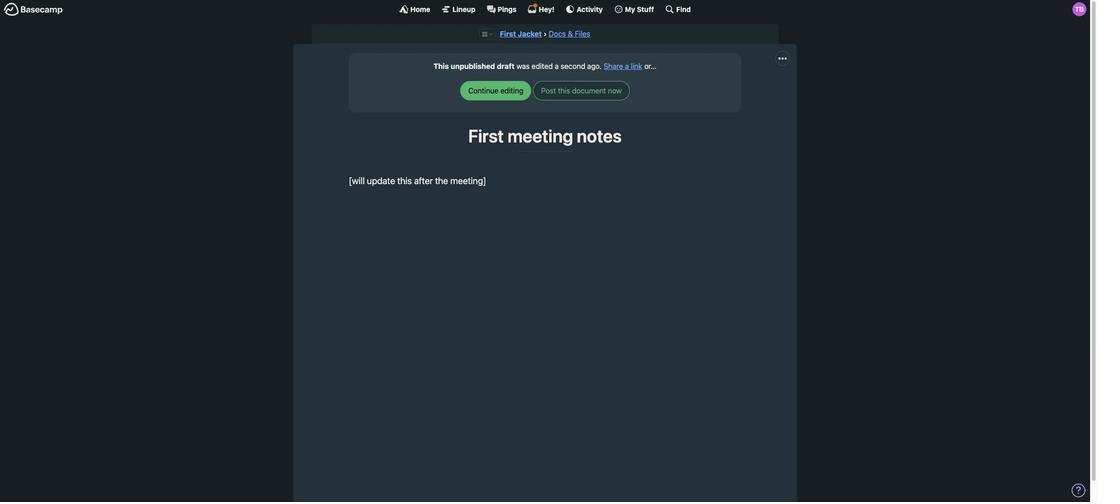 Task type: locate. For each thing, give the bounding box(es) containing it.
the
[[435, 175, 448, 186]]

.
[[600, 62, 602, 71]]

None submit
[[533, 81, 630, 101]]

first
[[500, 30, 516, 38], [469, 126, 504, 147]]

first down continue
[[469, 126, 504, 147]]

files
[[575, 30, 590, 38]]

activity link
[[566, 5, 603, 14]]

after
[[414, 175, 433, 186]]

this
[[434, 62, 449, 71]]

pings
[[498, 5, 517, 13]]

pings button
[[487, 5, 517, 14]]

first jacket
[[500, 30, 542, 38]]

1 vertical spatial first
[[469, 126, 504, 147]]

a left "link"
[[625, 62, 629, 71]]

hey!
[[539, 5, 555, 13]]

first for first jacket
[[500, 30, 516, 38]]

continue editing link
[[461, 81, 532, 101]]

meeting]
[[451, 175, 487, 186]]

first for first meeting notes
[[469, 126, 504, 147]]

find
[[677, 5, 691, 13]]

lineup
[[453, 5, 476, 13]]

notes
[[577, 126, 622, 147]]

continue editing
[[468, 87, 524, 95]]

0 horizontal spatial a
[[555, 62, 559, 71]]

meeting
[[508, 126, 573, 147]]

1 horizontal spatial a
[[625, 62, 629, 71]]

home
[[410, 5, 430, 13]]

first left "jacket"
[[500, 30, 516, 38]]

my stuff
[[625, 5, 654, 13]]

home link
[[399, 5, 430, 14]]

0 vertical spatial first
[[500, 30, 516, 38]]

[will
[[349, 175, 365, 186]]

a
[[555, 62, 559, 71], [625, 62, 629, 71]]

tyler black image
[[1073, 2, 1087, 16]]

a right edited
[[555, 62, 559, 71]]

draft
[[497, 62, 515, 71]]



Task type: vqa. For each thing, say whether or not it's contained in the screenshot.
'date'
no



Task type: describe. For each thing, give the bounding box(es) containing it.
my
[[625, 5, 635, 13]]

ago
[[587, 62, 600, 71]]

›
[[544, 30, 547, 38]]

was
[[517, 62, 530, 71]]

[will update this after the meeting]
[[349, 175, 487, 186]]

&
[[568, 30, 573, 38]]

first jacket link
[[500, 30, 542, 38]]

1 a from the left
[[555, 62, 559, 71]]

lineup link
[[442, 5, 476, 14]]

docs & files link
[[549, 30, 590, 38]]

second
[[561, 62, 586, 71]]

link
[[631, 62, 643, 71]]

share a link link
[[604, 62, 643, 71]]

this unpublished draft was edited a second ago . share a link or…
[[434, 62, 657, 71]]

activity
[[577, 5, 603, 13]]

my stuff button
[[614, 5, 654, 14]]

or…
[[645, 62, 657, 71]]

update
[[367, 175, 395, 186]]

editing
[[501, 87, 524, 95]]

edited
[[532, 62, 553, 71]]

unpublished
[[451, 62, 495, 71]]

a second ago element
[[555, 62, 600, 71]]

find button
[[665, 5, 691, 14]]

main element
[[0, 0, 1091, 18]]

switch accounts image
[[4, 2, 63, 17]]

› docs & files
[[544, 30, 590, 38]]

this
[[398, 175, 412, 186]]

first meeting notes
[[469, 126, 622, 147]]

share
[[604, 62, 623, 71]]

hey! button
[[528, 3, 555, 14]]

jacket
[[518, 30, 542, 38]]

2 a from the left
[[625, 62, 629, 71]]

docs
[[549, 30, 566, 38]]

stuff
[[637, 5, 654, 13]]

continue
[[468, 87, 499, 95]]



